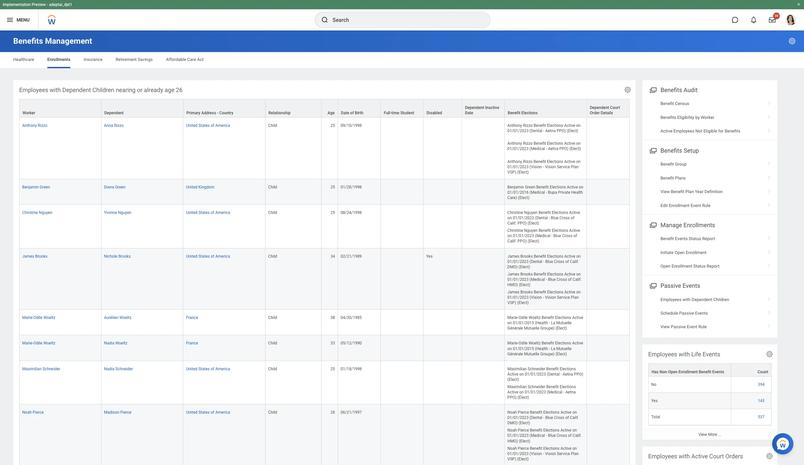 Task type: vqa. For each thing, say whether or not it's contained in the screenshot.
seventh the Child element from the top of the Employees With Dependent Children Nearing Or Already Age 26 element
yes



Task type: locate. For each thing, give the bounding box(es) containing it.
1 vertical spatial france
[[186, 342, 198, 346]]

chevron right image
[[766, 99, 774, 106], [766, 113, 774, 119], [766, 187, 774, 194], [766, 201, 774, 208], [766, 234, 774, 241], [766, 262, 774, 268], [766, 323, 774, 329]]

rizzo inside anthony rizzo benefit elections active on 01/01/2023 (vision - vision service plan vsp) (elect)
[[524, 159, 533, 164]]

james brooks benefit elections active on 01/01/2023 (dental - blue cross of calif. dmo) (elect)
[[508, 254, 581, 270]]

1 vertical spatial (vision
[[530, 296, 542, 300]]

(medical inside christine nguyen benefit elections active on 01/01/2023 (medical - blue cross of calif. ppo) (elect)
[[536, 234, 551, 239]]

25 left 01/18/1998
[[331, 367, 335, 372]]

on inside benjamin green benefit elections active on 01/01/2016 (medical - bupa  private health care) (elect)
[[579, 185, 584, 190]]

2 menu group image from the top
[[649, 146, 658, 155]]

blue up noah pierce benefit elections active on 01/01/2023 (vision - vision service plan vsp) (elect) element
[[549, 434, 556, 439]]

christine nguyen benefit elections active on 01/01/2023 (medical - blue cross of calif. ppo) (elect) element
[[508, 227, 581, 244]]

christine inside christine nguyen link
[[22, 211, 38, 215]]

dependent court order details button
[[587, 100, 630, 117]]

items selected list
[[508, 122, 584, 175], [508, 209, 584, 244], [508, 253, 584, 306], [508, 366, 584, 401], [508, 409, 584, 462]]

open right initiate
[[675, 250, 685, 255]]

2 vertical spatial service
[[558, 452, 570, 457]]

2 green from the left
[[115, 185, 126, 190]]

menu group image for manage enrollments
[[649, 221, 658, 230]]

with
[[50, 87, 61, 94], [683, 297, 691, 302], [679, 351, 691, 358], [679, 454, 691, 460]]

(dental up 'noah pierce benefit elections active on 01/01/2023 (medical - blue cross of calif. hmo) (elect)' element
[[530, 416, 543, 421]]

eligibility
[[678, 115, 695, 120]]

ppo) inside the maximilian schneider benefit elections active on 01/01/2023 (medical - aetna ppo) (elect)
[[508, 396, 517, 400]]

0 vertical spatial menu group image
[[649, 221, 658, 230]]

2 25 from the top
[[331, 185, 335, 190]]

marie-odile woeltz benefit elections active on 01/01/2015 (health - la mutuelle générale  mutuelle groupe) (elect) down james brooks benefit elections active on 01/01/2023 (vision - vision service plan vsp) (elect)
[[508, 316, 584, 331]]

1 america from the top
[[216, 123, 230, 128]]

justify image
[[6, 16, 14, 24]]

worker right by
[[702, 115, 715, 120]]

0 vertical spatial vsp)
[[508, 170, 517, 175]]

list containing benefit census
[[643, 97, 778, 138]]

0 horizontal spatial 26
[[176, 87, 183, 94]]

vision inside anthony rizzo benefit elections active on 01/01/2023 (vision - vision service plan vsp) (elect)
[[546, 165, 557, 169]]

2 (health from the top
[[536, 347, 548, 352]]

09/10/1998
[[341, 123, 362, 128]]

1 vertical spatial générale
[[508, 352, 524, 357]]

1 vertical spatial dmo)
[[508, 421, 518, 426]]

01/01/2023 inside the christine nguyen benefit elections active on 01/01/2023 (dental - blue cross of calif. ppo) (elect)
[[513, 216, 535, 221]]

green up christine nguyen link
[[40, 185, 50, 190]]

0 vertical spatial vision
[[546, 165, 557, 169]]

1 states from the top
[[199, 123, 210, 128]]

elections inside anthony rizzo benefit elections active on 01/01/2023 (medical - aetna ppo) (elect)
[[548, 141, 564, 146]]

1 vertical spatial passive
[[680, 311, 695, 316]]

marie-odile woeltz benefit elections active on 01/01/2015 (health - la mutuelle générale  mutuelle groupe) (elect) for 04/30/1985
[[508, 316, 584, 331]]

1 nadia from the top
[[104, 342, 114, 346]]

brooks
[[35, 254, 48, 259], [118, 254, 131, 259], [521, 254, 533, 259], [521, 272, 533, 277], [521, 290, 533, 295]]

active for noah pierce benefit elections active on 01/01/2023 (vision - vision service plan vsp) (elect)
[[561, 447, 572, 451]]

1 chevron right image from the top
[[766, 126, 774, 133]]

benefit left plans
[[661, 176, 675, 181]]

row containing noah pierce
[[19, 405, 630, 466]]

anthony
[[22, 123, 37, 128], [508, 123, 523, 128], [508, 141, 523, 146], [508, 159, 523, 164]]

children up schedule passive events link
[[714, 297, 730, 302]]

1 vertical spatial menu group image
[[649, 281, 658, 290]]

on for james brooks benefit elections active on 01/01/2023 (vision - vision service plan vsp) (elect)
[[577, 290, 581, 295]]

(vision inside james brooks benefit elections active on 01/01/2023 (vision - vision service plan vsp) (elect)
[[530, 296, 542, 300]]

3 green from the left
[[525, 185, 536, 190]]

5 america from the top
[[216, 411, 230, 415]]

initiate open enrollment
[[661, 250, 707, 255]]

- for anthony rizzo benefit elections active on 01/01/2023 (vision - vision service plan vsp) (elect)
[[543, 165, 545, 169]]

1 horizontal spatial benjamin
[[508, 185, 524, 190]]

marie-odile woeltz benefit elections active on 01/01/2015 (health - la mutuelle générale  mutuelle groupe) (elect) element
[[508, 315, 584, 331], [508, 340, 584, 357]]

cross up noah pierce benefit elections active on 01/01/2023 (vision - vision service plan vsp) (elect) element
[[557, 434, 568, 439]]

open right has
[[669, 370, 678, 375]]

3 chevron right image from the top
[[766, 187, 774, 194]]

full-
[[384, 111, 392, 115]]

3 service from the top
[[558, 452, 570, 457]]

row containing has non-open enrollment benefit events
[[649, 364, 772, 377]]

(health for 05/12/1990
[[536, 347, 548, 352]]

states for brooks
[[199, 254, 210, 259]]

2 service from the top
[[558, 296, 570, 300]]

cross inside noah pierce benefit elections active on 01/01/2023 (medical - blue cross of calif. hmo) (elect)
[[557, 434, 568, 439]]

marie-odile woeltz benefit elections active on 01/01/2015 (health - la mutuelle générale  mutuelle groupe) (elect) element down james brooks benefit elections active on 01/01/2023 (vision - vision service plan vsp) (elect)
[[508, 315, 584, 331]]

dependent left "inactive"
[[465, 106, 485, 110]]

la up maximilian schneider benefit elections active on 01/01/2023 (dental - aetna ppo) (elect) element
[[552, 347, 556, 352]]

benefit inside noah pierce benefit elections active on 01/01/2023 (dental - blue cross of calif. dmo) (elect)
[[530, 411, 543, 415]]

1 child from the top
[[268, 123, 277, 128]]

2 states from the top
[[199, 211, 210, 215]]

status
[[690, 237, 702, 242], [694, 264, 706, 269]]

yes inside employees with life events element
[[652, 399, 658, 404]]

0 vertical spatial (vision
[[530, 165, 542, 169]]

blue inside the christine nguyen benefit elections active on 01/01/2023 (dental - blue cross of calif. ppo) (elect)
[[551, 216, 559, 221]]

7 child from the top
[[268, 367, 277, 372]]

employees for employees with dependent children
[[661, 297, 682, 302]]

0 horizontal spatial yes
[[427, 254, 433, 259]]

2 benjamin from the left
[[508, 185, 524, 190]]

1 horizontal spatial worker
[[702, 115, 715, 120]]

nguyen
[[39, 211, 52, 215], [118, 211, 132, 215], [525, 211, 538, 215], [525, 229, 538, 233]]

1 marie-odile woeltz benefit elections active on 01/01/2015 (health - la mutuelle générale  mutuelle groupe) (elect) from the top
[[508, 316, 584, 331]]

calif. for christine nguyen benefit elections active on 01/01/2023 (medical - blue cross of calif. ppo) (elect)
[[508, 239, 517, 244]]

service inside anthony rizzo benefit elections active on 01/01/2023 (vision - vision service plan vsp) (elect)
[[558, 165, 570, 169]]

united states of america link for madison pierce
[[186, 409, 230, 415]]

la
[[552, 321, 556, 326], [552, 347, 556, 352]]

mutuelle
[[557, 321, 572, 326], [525, 327, 540, 331], [557, 347, 572, 352], [525, 352, 540, 357]]

nguyen inside the christine nguyen benefit elections active on 01/01/2023 (dental - blue cross of calif. ppo) (elect)
[[525, 211, 538, 215]]

children for employees with dependent children
[[714, 297, 730, 302]]

01/01/2023 for noah pierce benefit elections active on 01/01/2023 (medical - blue cross of calif. hmo) (elect)
[[508, 434, 529, 439]]

(medical down maximilian schneider benefit elections active on 01/01/2023 (dental - aetna ppo) (elect)
[[547, 390, 563, 395]]

0 vertical spatial marie-odile woeltz benefit elections active on 01/01/2015 (health - la mutuelle générale  mutuelle groupe) (elect) element
[[508, 315, 584, 331]]

edit enrollment event rule
[[661, 203, 711, 208]]

01/01/2023 up noah pierce benefit elections active on 01/01/2023 (vision - vision service plan vsp) (elect) element
[[508, 434, 529, 439]]

on inside anthony rizzo benefit elections active on 01/01/2023 (vision - vision service plan vsp) (elect)
[[577, 159, 581, 164]]

1 dmo) from the top
[[508, 265, 518, 270]]

child element
[[268, 122, 277, 128], [268, 184, 277, 190], [268, 209, 277, 215], [268, 253, 277, 259], [268, 315, 277, 321], [268, 340, 277, 346], [268, 366, 277, 372], [268, 409, 277, 415]]

benjamin inside benjamin green benefit elections active on 01/01/2016 (medical - bupa  private health care) (elect)
[[508, 185, 524, 190]]

status down initiate open enrollment 'link'
[[694, 264, 706, 269]]

1 vertical spatial status
[[694, 264, 706, 269]]

anthony rizzo link
[[22, 122, 47, 128]]

1 date from the left
[[341, 111, 350, 115]]

employees for employees with life events
[[649, 351, 678, 358]]

date of birth button
[[338, 100, 381, 117]]

0 horizontal spatial court
[[611, 106, 621, 110]]

ppo) inside anthony rizzo benefit elections active on 01/01/2023 (medical - aetna ppo) (elect)
[[560, 147, 569, 151]]

view inside "link"
[[699, 433, 708, 438]]

chevron right image
[[766, 126, 774, 133], [766, 160, 774, 166], [766, 173, 774, 180], [766, 248, 774, 255], [766, 295, 774, 302], [766, 309, 774, 315]]

1 vertical spatial enrollments
[[684, 222, 716, 229]]

blue for james brooks benefit elections active on 01/01/2023 (medical - blue cross of calif. hmo) (elect)
[[549, 278, 556, 282]]

1 vertical spatial view
[[661, 325, 671, 330]]

anthony for anthony rizzo benefit elections active on 01/01/2023 (dental - aetna ppo) (elect)
[[508, 123, 523, 128]]

passive for schedule
[[680, 311, 695, 316]]

james brooks benefit elections active on 01/01/2023 (dental - blue cross of calif. dmo) (elect) element
[[508, 253, 581, 270]]

items selected list containing noah pierce benefit elections active on 01/01/2023 (dental - blue cross of calif. dmo) (elect)
[[508, 409, 584, 462]]

4 child element from the top
[[268, 253, 277, 259]]

brooks inside 'link'
[[118, 254, 131, 259]]

united for anna rizzo
[[186, 123, 198, 128]]

active employees not eligible for benefits
[[661, 129, 741, 134]]

france
[[186, 316, 198, 321], [186, 342, 198, 346]]

maximilian schneider link
[[22, 366, 60, 372]]

court up the details
[[611, 106, 621, 110]]

01/01/2023 inside the james brooks benefit elections active on 01/01/2023 (medical - blue cross of calif. hmo) (elect)
[[508, 278, 529, 282]]

care)
[[508, 196, 518, 200]]

green up 01/01/2016
[[525, 185, 536, 190]]

6 chevron right image from the top
[[766, 309, 774, 315]]

- for james brooks benefit elections active on 01/01/2023 (medical - blue cross of calif. hmo) (elect)
[[546, 278, 548, 282]]

1 vertical spatial yes
[[652, 399, 658, 404]]

(medical inside the maximilian schneider benefit elections active on 01/01/2023 (medical - aetna ppo) (elect)
[[547, 390, 563, 395]]

benefit
[[661, 101, 675, 106], [508, 111, 521, 115], [534, 123, 547, 128], [534, 141, 547, 146], [534, 159, 547, 164], [661, 162, 675, 167], [661, 176, 675, 181], [537, 185, 549, 190], [672, 190, 685, 194], [539, 211, 551, 215], [539, 229, 551, 233], [661, 237, 675, 242], [534, 254, 547, 259], [534, 272, 547, 277], [534, 290, 547, 295], [542, 316, 555, 321], [542, 342, 555, 346], [547, 367, 559, 372], [699, 370, 712, 375], [547, 385, 559, 390], [530, 411, 543, 415], [530, 429, 543, 433], [530, 447, 543, 451]]

events right life
[[703, 351, 721, 358]]

0 vertical spatial groupe)
[[541, 327, 555, 331]]

0 vertical spatial france link
[[186, 315, 198, 321]]

dependent inside dependent court order details
[[590, 106, 610, 110]]

2 date from the left
[[465, 111, 474, 115]]

orders
[[726, 454, 744, 460]]

items selected list containing maximilian schneider benefit elections active on 01/01/2023 (dental - aetna ppo) (elect)
[[508, 366, 584, 401]]

aetna inside anthony rizzo benefit elections active on 01/01/2023 (medical - aetna ppo) (elect)
[[549, 147, 559, 151]]

ppo) for anthony rizzo benefit elections active on 01/01/2023 (medical - aetna ppo) (elect)
[[560, 147, 569, 151]]

0 vertical spatial france
[[186, 316, 198, 321]]

1 01/01/2015 from the top
[[513, 321, 535, 326]]

1 vertical spatial france link
[[186, 340, 198, 346]]

blue up christine nguyen benefit elections active on 01/01/2023 (medical - blue cross of calif. ppo) (elect) element at the right of page
[[551, 216, 559, 221]]

1 vertical spatial open
[[661, 264, 671, 269]]

- right preview
[[47, 2, 48, 7]]

1 vertical spatial 01/01/2015
[[513, 347, 535, 352]]

benefit down the maximilian schneider benefit elections active on 01/01/2023 (medical - aetna ppo) (elect)
[[530, 411, 543, 415]]

benefit down benjamin green benefit elections active on 01/01/2016 (medical - bupa  private health care) (elect)
[[539, 211, 551, 215]]

schneider inside maximilian schneider benefit elections active on 01/01/2023 (dental - aetna ppo) (elect)
[[528, 367, 546, 372]]

list containing benefit events status report
[[643, 232, 778, 273]]

enrollment inside the edit enrollment event rule link
[[670, 203, 690, 208]]

0 vertical spatial marie-odile woeltz
[[22, 316, 55, 321]]

calif. inside the james brooks benefit elections active on 01/01/2023 (medical - blue cross of calif. hmo) (elect)
[[573, 278, 582, 282]]

chevron right image inside benefit group link
[[766, 160, 774, 166]]

cross for noah pierce benefit elections active on 01/01/2023 (dental - blue cross of calif. dmo) (elect)
[[555, 416, 565, 421]]

benefit down the christine nguyen benefit elections active on 01/01/2023 (dental - blue cross of calif. ppo) (elect)
[[539, 229, 551, 233]]

blue for james brooks benefit elections active on 01/01/2023 (dental - blue cross of calif. dmo) (elect)
[[546, 260, 554, 264]]

1 vertical spatial vsp)
[[508, 301, 517, 306]]

benefit inside popup button
[[699, 370, 712, 375]]

row containing no
[[649, 377, 772, 393]]

(health up maximilian schneider benefit elections active on 01/01/2023 (dental - aetna ppo) (elect) element
[[536, 347, 548, 352]]

elections inside anthony rizzo benefit elections active on 01/01/2023 (vision - vision service plan vsp) (elect)
[[548, 159, 564, 164]]

passive up the view passive event rule
[[680, 311, 695, 316]]

benefits for benefits management
[[13, 36, 43, 46]]

1 green from the left
[[40, 185, 50, 190]]

0 vertical spatial event
[[691, 203, 702, 208]]

status inside benefit events status report link
[[690, 237, 702, 242]]

0 vertical spatial court
[[611, 106, 621, 110]]

vision down the james brooks benefit elections active on 01/01/2023 (medical - blue cross of calif. hmo) (elect)
[[546, 296, 557, 300]]

0 vertical spatial enrollments
[[47, 57, 70, 62]]

5 chevron right image from the top
[[766, 295, 774, 302]]

or
[[137, 87, 143, 94]]

vsp) inside anthony rizzo benefit elections active on 01/01/2023 (vision - vision service plan vsp) (elect)
[[508, 170, 517, 175]]

générale
[[508, 327, 524, 331], [508, 352, 524, 357]]

items selected list containing anthony rizzo benefit elections active on 01/01/2023 (dental - aetna ppo) (elect)
[[508, 122, 584, 175]]

james for james brooks benefit elections active on 01/01/2023 (medical - blue cross of calif. hmo) (elect)
[[508, 272, 520, 277]]

benefit down the james brooks benefit elections active on 01/01/2023 (medical - blue cross of calif. hmo) (elect)
[[534, 290, 547, 295]]

pierce for noah pierce
[[33, 411, 44, 415]]

diana green link
[[104, 184, 126, 190]]

rizzo for anthony rizzo benefit elections active on 01/01/2023 (medical - aetna ppo) (elect)
[[524, 141, 533, 146]]

3 (vision from the top
[[530, 452, 542, 457]]

- inside benjamin green benefit elections active on 01/01/2016 (medical - bupa  private health care) (elect)
[[546, 190, 548, 195]]

1 horizontal spatial 26
[[331, 411, 335, 415]]

cross up james brooks benefit elections active on 01/01/2023 (vision - vision service plan vsp) (elect) element
[[557, 278, 568, 282]]

1 vertical spatial marie-odile woeltz benefit elections active on 01/01/2015 (health - la mutuelle générale  mutuelle groupe) (elect) element
[[508, 340, 584, 357]]

noah pierce benefit elections active on 01/01/2023 (medical - blue cross of calif. hmo) (elect) element
[[508, 427, 582, 444]]

0 vertical spatial marie-odile woeltz link
[[22, 315, 55, 321]]

2 horizontal spatial green
[[525, 185, 536, 190]]

1 horizontal spatial green
[[115, 185, 126, 190]]

anna
[[104, 123, 113, 128]]

blue inside christine nguyen benefit elections active on 01/01/2023 (medical - blue cross of calif. ppo) (elect)
[[554, 234, 562, 239]]

2 items selected list from the top
[[508, 209, 584, 244]]

event down year
[[691, 203, 702, 208]]

01/01/2023 inside christine nguyen benefit elections active on 01/01/2023 (medical - blue cross of calif. ppo) (elect)
[[513, 234, 535, 239]]

0 horizontal spatial worker
[[23, 111, 35, 115]]

01/01/2023 down noah pierce benefit elections active on 01/01/2023 (medical - blue cross of calif. hmo) (elect)
[[508, 452, 529, 457]]

event down schedule passive events
[[688, 325, 698, 330]]

2 vsp) from the top
[[508, 301, 517, 306]]

america for nadia schneider
[[216, 367, 230, 372]]

3 chevron right image from the top
[[766, 173, 774, 180]]

row containing dependent inactive date
[[19, 99, 630, 118]]

marie-odile woeltz
[[22, 316, 55, 321], [22, 342, 55, 346]]

aetna for maximilian schneider benefit elections active on 01/01/2023 (dental - aetna ppo) (elect)
[[563, 372, 574, 377]]

active inside james brooks benefit elections active on 01/01/2023 (dental - blue cross of calif. dmo) (elect)
[[565, 254, 576, 259]]

noah pierce benefit elections active on 01/01/2023 (vision - vision service plan vsp) (elect) element
[[508, 445, 579, 462]]

blue for christine nguyen benefit elections active on 01/01/2023 (dental - blue cross of calif. ppo) (elect)
[[551, 216, 559, 221]]

(dental up the james brooks benefit elections active on 01/01/2023 (medical - blue cross of calif. hmo) (elect) element
[[530, 260, 543, 264]]

states for pierce
[[199, 411, 210, 415]]

benjamin for benjamin green
[[22, 185, 39, 190]]

initiate
[[661, 250, 674, 255]]

- down the james brooks benefit elections active on 01/01/2023 (medical - blue cross of calif. hmo) (elect)
[[543, 296, 545, 300]]

(medical inside benjamin green benefit elections active on 01/01/2016 (medical - bupa  private health care) (elect)
[[530, 190, 545, 195]]

1 horizontal spatial court
[[710, 454, 725, 460]]

plan inside james brooks benefit elections active on 01/01/2023 (vision - vision service plan vsp) (elect)
[[571, 296, 579, 300]]

census
[[676, 101, 690, 106]]

blue up james brooks benefit elections active on 01/01/2023 (vision - vision service plan vsp) (elect) element
[[549, 278, 556, 282]]

chevron right image inside schedule passive events link
[[766, 309, 774, 315]]

enrollment up open enrollment status report
[[686, 250, 707, 255]]

active for maximilian schneider benefit elections active on 01/01/2023 (medical - aetna ppo) (elect)
[[508, 390, 519, 395]]

(dental inside the christine nguyen benefit elections active on 01/01/2023 (dental - blue cross of calif. ppo) (elect)
[[536, 216, 548, 221]]

life
[[692, 351, 702, 358]]

benefit up maximilian schneider benefit elections active on 01/01/2023 (dental - aetna ppo) (elect) element
[[542, 342, 555, 346]]

country
[[220, 111, 234, 115]]

united states of america for madison pierce
[[186, 411, 230, 415]]

0 vertical spatial marie-odile woeltz benefit elections active on 01/01/2015 (health - la mutuelle générale  mutuelle groupe) (elect)
[[508, 316, 584, 331]]

1 vertical spatial report
[[707, 264, 720, 269]]

1 25 from the top
[[331, 123, 335, 128]]

states for rizzo
[[199, 123, 210, 128]]

open enrollment status report link
[[643, 260, 778, 273]]

ppo) inside christine nguyen benefit elections active on 01/01/2023 (medical - blue cross of calif. ppo) (elect)
[[518, 239, 527, 244]]

25
[[331, 123, 335, 128], [331, 185, 335, 190], [331, 211, 335, 215], [331, 367, 335, 372]]

(elect)
[[567, 129, 579, 133], [570, 147, 581, 151], [518, 170, 529, 175], [518, 196, 530, 200], [528, 221, 540, 226], [528, 239, 540, 244], [519, 265, 531, 270], [519, 283, 531, 288], [518, 301, 529, 306], [556, 327, 568, 331], [556, 352, 568, 357], [508, 378, 519, 382], [518, 396, 530, 400], [519, 421, 531, 426], [519, 439, 531, 444], [518, 457, 529, 462]]

(vision for brooks
[[530, 296, 542, 300]]

2 01/01/2015 from the top
[[513, 347, 535, 352]]

manage
[[661, 222, 683, 229]]

- up maximilian schneider benefit elections active on 01/01/2023 (medical - aetna ppo) (elect) element
[[561, 372, 562, 377]]

25 down age
[[331, 123, 335, 128]]

worker
[[23, 111, 35, 115], [702, 115, 715, 120]]

service for noah pierce benefit elections active on 01/01/2023 (vision - vision service plan vsp) (elect)
[[558, 452, 570, 457]]

primary
[[187, 111, 201, 115]]

vsp) for james brooks benefit elections active on 01/01/2023 (vision - vision service plan vsp) (elect)
[[508, 301, 517, 306]]

3 united states of america link from the top
[[186, 253, 230, 259]]

row containing anthony rizzo
[[19, 118, 630, 179]]

america for yvonne nguyen
[[216, 211, 230, 215]]

Search Workday  search field
[[333, 13, 477, 27]]

1 vsp) from the top
[[508, 170, 517, 175]]

0 horizontal spatial benjamin
[[22, 185, 39, 190]]

(medical inside anthony rizzo benefit elections active on 01/01/2023 (medical - aetna ppo) (elect)
[[530, 147, 545, 151]]

benefits up benefit census
[[661, 87, 683, 94]]

christine for christine nguyen benefit elections active on 01/01/2023 (medical - blue cross of calif. ppo) (elect)
[[508, 229, 524, 233]]

active for james brooks benefit elections active on 01/01/2023 (medical - blue cross of calif. hmo) (elect)
[[565, 272, 576, 277]]

benefit group link
[[643, 158, 778, 171]]

children for employees with dependent children nearing or already age 26
[[92, 87, 114, 94]]

2 dmo) from the top
[[508, 421, 518, 426]]

4 america from the top
[[216, 367, 230, 372]]

1 (health from the top
[[536, 321, 548, 326]]

maximilian schneider benefit elections active on 01/01/2023 (medical - aetna ppo) (elect)
[[508, 385, 576, 400]]

child for second the child element from the top of the employees with dependent children nearing or already age 26 element
[[268, 185, 277, 190]]

nguyen down the christine nguyen benefit elections active on 01/01/2023 (dental - blue cross of calif. ppo) (elect)
[[525, 229, 538, 233]]

elections for christine nguyen benefit elections active on 01/01/2023 (dental - blue cross of calif. ppo) (elect)
[[552, 211, 569, 215]]

elections inside anthony rizzo benefit elections active on 01/01/2023 (dental - aetna ppo) (elect)
[[548, 123, 564, 128]]

elections for james brooks benefit elections active on 01/01/2023 (dental - blue cross of calif. dmo) (elect)
[[548, 254, 564, 259]]

benefit down plans
[[672, 190, 685, 194]]

active for noah pierce benefit elections active on 01/01/2023 (dental - blue cross of calif. dmo) (elect)
[[561, 411, 572, 415]]

1 vertical spatial court
[[710, 454, 725, 460]]

service down noah pierce benefit elections active on 01/01/2023 (medical - blue cross of calif. hmo) (elect)
[[558, 452, 570, 457]]

benefit down "benefit elections" popup button
[[534, 123, 547, 128]]

la for 04/30/1985
[[552, 321, 556, 326]]

of inside the date of birth popup button
[[351, 111, 354, 115]]

1 groupe) from the top
[[541, 327, 555, 331]]

woeltz inside 'link'
[[115, 342, 128, 346]]

2 vertical spatial open
[[669, 370, 678, 375]]

on inside anthony rizzo benefit elections active on 01/01/2023 (dental - aetna ppo) (elect)
[[577, 123, 581, 128]]

01/01/2023 inside anthony rizzo benefit elections active on 01/01/2023 (dental - aetna ppo) (elect)
[[508, 129, 529, 133]]

(health
[[536, 321, 548, 326], [536, 347, 548, 352]]

schneider for maximilian schneider benefit elections active on 01/01/2023 (dental - aetna ppo) (elect)
[[528, 367, 546, 372]]

(medical inside noah pierce benefit elections active on 01/01/2023 (medical - blue cross of calif. hmo) (elect)
[[530, 434, 545, 439]]

vsp)
[[508, 170, 517, 175], [508, 301, 517, 306], [508, 457, 517, 462]]

01/01/2015
[[513, 321, 535, 326], [513, 347, 535, 352]]

3 united states of america from the top
[[186, 254, 230, 259]]

1 chevron right image from the top
[[766, 99, 774, 106]]

christine
[[22, 211, 38, 215], [508, 211, 524, 215], [508, 229, 524, 233]]

chevron right image inside initiate open enrollment 'link'
[[766, 248, 774, 255]]

(vision for rizzo
[[530, 165, 542, 169]]

blue inside the james brooks benefit elections active on 01/01/2023 (medical - blue cross of calif. hmo) (elect)
[[549, 278, 556, 282]]

1 vertical spatial (health
[[536, 347, 548, 352]]

0 vertical spatial status
[[690, 237, 702, 242]]

report for open enrollment status report
[[707, 264, 720, 269]]

james for james brooks
[[22, 254, 34, 259]]

enrollment down employees with life events
[[679, 370, 698, 375]]

01/01/2023 for maximilian schneider benefit elections active on 01/01/2023 (dental - aetna ppo) (elect)
[[525, 372, 547, 377]]

5 united from the top
[[186, 367, 198, 372]]

blue for noah pierce benefit elections active on 01/01/2023 (dental - blue cross of calif. dmo) (elect)
[[546, 416, 554, 421]]

of inside noah pierce benefit elections active on 01/01/2023 (dental - blue cross of calif. dmo) (elect)
[[566, 416, 570, 421]]

children left nearing
[[92, 87, 114, 94]]

madison pierce
[[104, 411, 132, 415]]

2 vision from the top
[[546, 296, 557, 300]]

01/01/2023 for james brooks benefit elections active on 01/01/2023 (dental - blue cross of calif. dmo) (elect)
[[508, 260, 529, 264]]

chevron right image inside "benefit plans" link
[[766, 173, 774, 180]]

benefits up 'benefit group'
[[661, 147, 683, 154]]

1 vertical spatial marie-odile woeltz benefit elections active on 01/01/2015 (health - la mutuelle générale  mutuelle groupe) (elect)
[[508, 342, 584, 357]]

1 marie-odile woeltz from the top
[[22, 316, 55, 321]]

1 horizontal spatial children
[[714, 297, 730, 302]]

chevron right image for active employees not eligible for benefits
[[766, 126, 774, 133]]

status down manage enrollments
[[690, 237, 702, 242]]

2 vertical spatial vsp)
[[508, 457, 517, 462]]

james brooks benefit elections active on 01/01/2023 (medical - blue cross of calif. hmo) (elect) element
[[508, 271, 582, 288]]

configure employees with dependent children nearing or already age 26 image
[[625, 86, 632, 94]]

0 vertical spatial rule
[[703, 203, 711, 208]]

1 service from the top
[[558, 165, 570, 169]]

1 vertical spatial vision
[[546, 296, 557, 300]]

list
[[643, 97, 778, 138], [643, 158, 778, 213], [643, 232, 778, 273], [643, 293, 778, 334]]

1 horizontal spatial yes
[[652, 399, 658, 404]]

0 vertical spatial service
[[558, 165, 570, 169]]

dependent up order
[[590, 106, 610, 110]]

1 marie-odile woeltz link from the top
[[22, 315, 55, 321]]

noah pierce benefit elections active on 01/01/2023 (dental - blue cross of calif. dmo) (elect)
[[508, 411, 580, 426]]

on inside noah pierce benefit elections active on 01/01/2023 (vision - vision service plan vsp) (elect)
[[573, 447, 577, 451]]

menu group image
[[649, 221, 658, 230], [649, 281, 658, 290]]

blue down the christine nguyen benefit elections active on 01/01/2023 (dental - blue cross of calif. ppo) (elect)
[[554, 234, 562, 239]]

benefit plans link
[[643, 171, 778, 185]]

- down james brooks benefit elections active on 01/01/2023 (vision - vision service plan vsp) (elect)
[[549, 321, 551, 326]]

0 vertical spatial menu group image
[[649, 85, 658, 94]]

2 marie-odile woeltz benefit elections active on 01/01/2015 (health - la mutuelle générale  mutuelle groupe) (elect) element from the top
[[508, 340, 584, 357]]

3 united from the top
[[186, 211, 198, 215]]

elections inside christine nguyen benefit elections active on 01/01/2023 (medical - blue cross of calif. ppo) (elect)
[[552, 229, 569, 233]]

blue up 'noah pierce benefit elections active on 01/01/2023 (medical - blue cross of calif. hmo) (elect)' element
[[546, 416, 554, 421]]

menu group image for passive events
[[649, 281, 658, 290]]

employees with dependent children link
[[643, 293, 778, 307]]

configure employees with active court orders image
[[767, 453, 774, 460]]

benefit events status report
[[661, 237, 716, 242]]

plan for anthony rizzo benefit elections active on 01/01/2023 (dental - aetna ppo) (elect)
[[571, 165, 579, 169]]

1 générale from the top
[[508, 327, 524, 331]]

benefit down james brooks benefit elections active on 01/01/2023 (dental - blue cross of calif. dmo) (elect)
[[534, 272, 547, 277]]

plan for noah pierce benefit elections active on 01/01/2023 (dental - blue cross of calif. dmo) (elect)
[[571, 452, 579, 457]]

view left the more
[[699, 433, 708, 438]]

4 united states of america from the top
[[186, 367, 230, 372]]

26 right age
[[176, 87, 183, 94]]

0 vertical spatial hmo)
[[508, 283, 518, 288]]

woeltz
[[43, 316, 55, 321], [119, 316, 132, 321], [529, 316, 541, 321], [43, 342, 55, 346], [115, 342, 128, 346], [529, 342, 541, 346]]

1 united states of america link from the top
[[186, 122, 230, 128]]

8 child from the top
[[268, 411, 277, 415]]

report down initiate open enrollment 'link'
[[707, 264, 720, 269]]

cross down private
[[560, 216, 570, 221]]

status inside open enrollment status report link
[[694, 264, 706, 269]]

2 vertical spatial vision
[[546, 452, 557, 457]]

2 list from the top
[[643, 158, 778, 213]]

0 vertical spatial nadia
[[104, 342, 114, 346]]

united states of america link for nadia schneider
[[186, 366, 230, 372]]

(medical down the christine nguyen benefit elections active on 01/01/2023 (dental - blue cross of calif. ppo) (elect)
[[536, 234, 551, 239]]

date
[[341, 111, 350, 115], [465, 111, 474, 115]]

affordable
[[166, 57, 186, 62]]

5 child from the top
[[268, 316, 277, 321]]

2 united states of america from the top
[[186, 211, 230, 215]]

dependent for dependent
[[104, 111, 124, 115]]

26
[[176, 87, 183, 94], [331, 411, 335, 415]]

4 25 from the top
[[331, 367, 335, 372]]

vision down noah pierce benefit elections active on 01/01/2023 (medical - blue cross of calif. hmo) (elect)
[[546, 452, 557, 457]]

01/01/2023 up 'noah pierce benefit elections active on 01/01/2023 (medical - blue cross of calif. hmo) (elect)' element
[[508, 416, 529, 421]]

benefit down anthony rizzo benefit elections active on 01/01/2023 (dental - aetna ppo) (elect)
[[534, 141, 547, 146]]

3 child from the top
[[268, 211, 277, 215]]

passive
[[661, 283, 682, 290], [680, 311, 695, 316], [672, 325, 686, 330]]

enrollment inside initiate open enrollment 'link'
[[686, 250, 707, 255]]

01/01/2023 up james brooks benefit elections active on 01/01/2023 (vision - vision service plan vsp) (elect) element
[[508, 278, 529, 282]]

- left country
[[217, 111, 219, 115]]

vision for rizzo
[[546, 165, 557, 169]]

0 vertical spatial yes
[[427, 254, 433, 259]]

1 vertical spatial marie-odile woeltz
[[22, 342, 55, 346]]

1 marie-odile woeltz benefit elections active on 01/01/2015 (health - la mutuelle générale  mutuelle groupe) (elect) element from the top
[[508, 315, 584, 331]]

6 child from the top
[[268, 342, 277, 346]]

worker up anthony rizzo link at the top of page
[[23, 111, 35, 115]]

2 united states of america link from the top
[[186, 209, 230, 215]]

(medical for nguyen
[[536, 234, 551, 239]]

0 vertical spatial dmo)
[[508, 265, 518, 270]]

1 vertical spatial 26
[[331, 411, 335, 415]]

1 vertical spatial menu group image
[[649, 146, 658, 155]]

events down employees with dependent children
[[696, 311, 709, 316]]

view down schedule
[[661, 325, 671, 330]]

01/01/2023 inside james brooks benefit elections active on 01/01/2023 (vision - vision service plan vsp) (elect)
[[508, 296, 529, 300]]

4 united from the top
[[186, 254, 198, 259]]

dependent court order details
[[590, 106, 621, 115]]

list containing benefit group
[[643, 158, 778, 213]]

benjamin up 01/01/2016
[[508, 185, 524, 190]]

elections for christine nguyen benefit elections active on 01/01/2023 (medical - blue cross of calif. ppo) (elect)
[[552, 229, 569, 233]]

pierce for madison pierce
[[120, 411, 132, 415]]

2 america from the top
[[216, 211, 230, 215]]

vsp) for noah pierce benefit elections active on 01/01/2023 (vision - vision service plan vsp) (elect)
[[508, 457, 517, 462]]

benefit down noah pierce benefit elections active on 01/01/2023 (medical - blue cross of calif. hmo) (elect)
[[530, 447, 543, 451]]

calif. inside james brooks benefit elections active on 01/01/2023 (dental - blue cross of calif. dmo) (elect)
[[571, 260, 580, 264]]

2 vertical spatial (vision
[[530, 452, 542, 457]]

2 child from the top
[[268, 185, 277, 190]]

view passive event rule link
[[643, 321, 778, 334]]

christine down benjamin green at left
[[22, 211, 38, 215]]

3 vision from the top
[[546, 452, 557, 457]]

2 united from the top
[[186, 185, 198, 190]]

tab list
[[7, 52, 798, 68]]

madison pierce link
[[104, 409, 132, 415]]

0 horizontal spatial date
[[341, 111, 350, 115]]

6 united from the top
[[186, 411, 198, 415]]

la down james brooks benefit elections active on 01/01/2023 (vision - vision service plan vsp) (elect)
[[552, 321, 556, 326]]

items selected list containing christine nguyen benefit elections active on 01/01/2023 (dental - blue cross of calif. ppo) (elect)
[[508, 209, 584, 244]]

james inside james brooks benefit elections active on 01/01/2023 (vision - vision service plan vsp) (elect)
[[508, 290, 520, 295]]

active inside james brooks benefit elections active on 01/01/2023 (vision - vision service plan vsp) (elect)
[[565, 290, 576, 295]]

enrollment down initiate open enrollment at bottom right
[[672, 264, 693, 269]]

1 items selected list from the top
[[508, 122, 584, 175]]

01/01/2023 down benefit elections
[[508, 129, 529, 133]]

0 horizontal spatial children
[[92, 87, 114, 94]]

child for fourth the child element from the bottom of the employees with dependent children nearing or already age 26 element
[[268, 316, 277, 321]]

configure employees with life events image
[[767, 351, 774, 358]]

aetna inside anthony rizzo benefit elections active on 01/01/2023 (dental - aetna ppo) (elect)
[[546, 129, 556, 133]]

bupa
[[549, 190, 558, 195]]

on inside the james brooks benefit elections active on 01/01/2023 (medical - blue cross of calif. hmo) (elect)
[[577, 272, 581, 277]]

04/30/1985
[[341, 316, 362, 321]]

employees with dependent children nearing or already age 26
[[19, 87, 183, 94]]

schneider
[[43, 367, 60, 372], [115, 367, 133, 372], [528, 367, 546, 372], [528, 385, 546, 390]]

ppo) for anthony rizzo benefit elections active on 01/01/2023 (dental - aetna ppo) (elect)
[[557, 129, 566, 133]]

yes
[[427, 254, 433, 259], [652, 399, 658, 404]]

rizzo inside anthony rizzo benefit elections active on 01/01/2023 (medical - aetna ppo) (elect)
[[524, 141, 533, 146]]

menu banner
[[0, 0, 805, 31]]

01/01/2023 inside noah pierce benefit elections active on 01/01/2023 (dental - blue cross of calif. dmo) (elect)
[[508, 416, 529, 421]]

2 groupe) from the top
[[541, 352, 555, 357]]

(dental inside james brooks benefit elections active on 01/01/2023 (dental - blue cross of calif. dmo) (elect)
[[530, 260, 543, 264]]

elections inside noah pierce benefit elections active on 01/01/2023 (medical - blue cross of calif. hmo) (elect)
[[544, 429, 560, 433]]

enrollments up benefit events status report link
[[684, 222, 716, 229]]

united states of america link for anna rizzo
[[186, 122, 230, 128]]

anthony inside anthony rizzo benefit elections active on 01/01/2023 (vision - vision service plan vsp) (elect)
[[508, 159, 523, 164]]

4 child from the top
[[268, 254, 277, 259]]

(medical up james brooks benefit elections active on 01/01/2023 (vision - vision service plan vsp) (elect) element
[[530, 278, 545, 282]]

2 générale from the top
[[508, 352, 524, 357]]

active inside the maximilian schneider benefit elections active on 01/01/2023 (medical - aetna ppo) (elect)
[[508, 390, 519, 395]]

1 menu group image from the top
[[649, 85, 658, 94]]

service for anthony rizzo benefit elections active on 01/01/2023 (vision - vision service plan vsp) (elect)
[[558, 165, 570, 169]]

0 vertical spatial view
[[661, 190, 671, 194]]

odile for marie-odile woeltz link corresponding to aurélien woeltz
[[33, 316, 42, 321]]

cross inside the james brooks benefit elections active on 01/01/2023 (medical - blue cross of calif. hmo) (elect)
[[557, 278, 568, 282]]

report up initiate open enrollment 'link'
[[703, 237, 716, 242]]

list containing employees with dependent children
[[643, 293, 778, 334]]

elections for anthony rizzo benefit elections active on 01/01/2023 (dental - aetna ppo) (elect)
[[548, 123, 564, 128]]

cross inside christine nguyen benefit elections active on 01/01/2023 (medical - blue cross of calif. ppo) (elect)
[[563, 234, 573, 239]]

0 horizontal spatial enrollments
[[47, 57, 70, 62]]

5 items selected list from the top
[[508, 409, 584, 462]]

elections inside the james brooks benefit elections active on 01/01/2023 (medical - blue cross of calif. hmo) (elect)
[[548, 272, 564, 277]]

4 chevron right image from the top
[[766, 201, 774, 208]]

0 vertical spatial children
[[92, 87, 114, 94]]

rizzo down anthony rizzo benefit elections active on 01/01/2023 (dental - aetna ppo) (elect)
[[524, 141, 533, 146]]

marie-odile woeltz benefit elections active on 01/01/2015 (health - la mutuelle générale  mutuelle groupe) (elect)
[[508, 316, 584, 331], [508, 342, 584, 357]]

(dental
[[530, 129, 543, 133], [536, 216, 548, 221], [530, 260, 543, 264], [547, 372, 560, 377], [530, 416, 543, 421]]

row
[[19, 99, 630, 118], [19, 118, 630, 179], [19, 179, 630, 205], [19, 205, 630, 249], [19, 249, 630, 310], [19, 310, 630, 336], [19, 336, 630, 362], [19, 362, 630, 405], [649, 364, 772, 377], [649, 377, 772, 393], [649, 393, 772, 410], [19, 405, 630, 466], [649, 410, 772, 426]]

green inside benjamin green benefit elections active on 01/01/2016 (medical - bupa  private health care) (elect)
[[525, 185, 536, 190]]

pierce inside noah pierce benefit elections active on 01/01/2023 (dental - blue cross of calif. dmo) (elect)
[[518, 411, 529, 415]]

elections
[[522, 111, 538, 115], [548, 123, 564, 128], [548, 141, 564, 146], [548, 159, 564, 164], [550, 185, 566, 190], [552, 211, 569, 215], [552, 229, 569, 233], [548, 254, 564, 259], [548, 272, 564, 277], [548, 290, 564, 295], [556, 316, 572, 321], [556, 342, 572, 346], [560, 367, 576, 372], [560, 385, 576, 390], [544, 411, 560, 415], [544, 429, 560, 433], [544, 447, 560, 451]]

elections inside the christine nguyen benefit elections active on 01/01/2023 (dental - blue cross of calif. ppo) (elect)
[[552, 211, 569, 215]]

4 united states of america link from the top
[[186, 366, 230, 372]]

01/01/2023 down care)
[[513, 216, 535, 221]]

vsp) inside james brooks benefit elections active on 01/01/2023 (vision - vision service plan vsp) (elect)
[[508, 301, 517, 306]]

1 vertical spatial event
[[688, 325, 698, 330]]

2 chevron right image from the top
[[766, 113, 774, 119]]

united for madison pierce
[[186, 411, 198, 415]]

already
[[144, 87, 163, 94]]

enrollments
[[47, 57, 70, 62], [684, 222, 716, 229]]

1 vertical spatial service
[[558, 296, 570, 300]]

- inside anthony rizzo benefit elections active on 01/01/2023 (dental - aetna ppo) (elect)
[[544, 129, 545, 133]]

38
[[331, 316, 335, 321]]

1 la from the top
[[552, 321, 556, 326]]

2 marie-odile woeltz link from the top
[[22, 340, 55, 346]]

tab list inside benefits management main content
[[7, 52, 798, 68]]

green inside "link"
[[115, 185, 126, 190]]

2 (vision from the top
[[530, 296, 542, 300]]

aurélien woeltz
[[104, 316, 132, 321]]

1 france from the top
[[186, 316, 198, 321]]

01/01/2023 for noah pierce benefit elections active on 01/01/2023 (dental - blue cross of calif. dmo) (elect)
[[508, 416, 529, 421]]

1 vertical spatial marie-odile woeltz link
[[22, 340, 55, 346]]

1 vertical spatial nadia
[[104, 367, 114, 372]]

1 horizontal spatial date
[[465, 111, 474, 115]]

0 vertical spatial la
[[552, 321, 556, 326]]

1 vertical spatial children
[[714, 297, 730, 302]]

cell
[[381, 118, 424, 179], [424, 118, 462, 179], [462, 118, 505, 179], [587, 118, 630, 179], [381, 179, 424, 205], [424, 179, 462, 205], [462, 179, 505, 205], [381, 205, 424, 249], [424, 205, 462, 249], [462, 205, 505, 249], [587, 205, 630, 249], [381, 249, 424, 310], [462, 249, 505, 310], [381, 310, 424, 336], [424, 310, 462, 336], [462, 310, 505, 336], [587, 310, 630, 336], [381, 336, 424, 362], [424, 336, 462, 362], [462, 336, 505, 362], [587, 336, 630, 362], [381, 362, 424, 405], [424, 362, 462, 405], [462, 362, 505, 405], [587, 362, 630, 405], [381, 405, 424, 466], [424, 405, 462, 466], [462, 405, 505, 466], [587, 405, 630, 466]]

marie-
[[22, 316, 33, 321], [508, 316, 519, 321], [22, 342, 33, 346], [508, 342, 519, 346]]

edit
[[661, 203, 668, 208]]

2 vertical spatial view
[[699, 433, 708, 438]]

1 vision from the top
[[546, 165, 557, 169]]

for
[[719, 129, 724, 134]]

1 vertical spatial rule
[[699, 325, 707, 330]]

2 france link from the top
[[186, 340, 198, 346]]

christine nguyen benefit elections active on 01/01/2023 (dental - blue cross of calif. ppo) (elect) element
[[508, 209, 581, 226]]

configure this page image
[[789, 37, 797, 45]]

benefit down anthony rizzo benefit elections active on 01/01/2023 (medical - aetna ppo) (elect)
[[534, 159, 547, 164]]

anna rizzo
[[104, 123, 124, 128]]

tab list containing healthcare
[[7, 52, 798, 68]]

row containing total
[[649, 410, 772, 426]]

menu group image right configure employees with dependent children nearing or already age 26 image
[[649, 85, 658, 94]]

rizzo right anna
[[114, 123, 124, 128]]

brooks for nichole brooks
[[118, 254, 131, 259]]

details
[[601, 111, 614, 115]]

1 (vision from the top
[[530, 165, 542, 169]]

2 hmo) from the top
[[508, 439, 518, 444]]

3 america from the top
[[216, 254, 230, 259]]

on inside maximilian schneider benefit elections active on 01/01/2023 (dental - aetna ppo) (elect)
[[520, 372, 524, 377]]

events left count popup button
[[713, 370, 725, 375]]

01/01/2023 down the james brooks benefit elections active on 01/01/2023 (medical - blue cross of calif. hmo) (elect)
[[508, 296, 529, 300]]

rule for view passive event rule
[[699, 325, 707, 330]]

close environment banner image
[[798, 2, 802, 6]]

1 vertical spatial la
[[552, 347, 556, 352]]

plan for james brooks benefit elections active on 01/01/2023 (dental - blue cross of calif. dmo) (elect)
[[571, 296, 579, 300]]

nguyen down benjamin green at left
[[39, 211, 52, 215]]

- up 'noah pierce benefit elections active on 01/01/2023 (medical - blue cross of calif. hmo) (elect)' element
[[544, 416, 545, 421]]

4 list from the top
[[643, 293, 778, 334]]

- up christine nguyen benefit elections active on 01/01/2023 (medical - blue cross of calif. ppo) (elect) element at the right of page
[[549, 216, 550, 221]]

5 united states of america from the top
[[186, 411, 230, 415]]

0 vertical spatial générale
[[508, 327, 524, 331]]

menu group image left passive events
[[649, 281, 658, 290]]

25 left 01/28/1998
[[331, 185, 335, 190]]

1 united from the top
[[186, 123, 198, 128]]

3 states from the top
[[199, 254, 210, 259]]

nadia schneider link
[[104, 366, 133, 372]]

2 vertical spatial passive
[[672, 325, 686, 330]]

- inside the christine nguyen benefit elections active on 01/01/2023 (dental - blue cross of calif. ppo) (elect)
[[549, 216, 550, 221]]

on inside anthony rizzo benefit elections active on 01/01/2023 (medical - aetna ppo) (elect)
[[577, 141, 581, 146]]

0 horizontal spatial green
[[40, 185, 50, 190]]

yes inside employees with dependent children nearing or already age 26 element
[[427, 254, 433, 259]]

items selected list containing james brooks benefit elections active on 01/01/2023 (dental - blue cross of calif. dmo) (elect)
[[508, 253, 584, 306]]

- up anthony rizzo benefit elections active on 01/01/2023 (medical - aetna ppo) (elect) element
[[544, 129, 545, 133]]

edit enrollment event rule link
[[643, 199, 778, 213]]

25 left 08/24/1998
[[331, 211, 335, 215]]

7 chevron right image from the top
[[766, 323, 774, 329]]

benefit up maximilian schneider benefit elections active on 01/01/2023 (medical - aetna ppo) (elect) element
[[547, 367, 559, 372]]

maximilian schneider benefit elections active on 01/01/2023 (medical - aetna ppo) (elect) element
[[508, 384, 576, 400]]

chevron right image for edit enrollment event rule
[[766, 201, 774, 208]]

(vision inside noah pierce benefit elections active on 01/01/2023 (vision - vision service plan vsp) (elect)
[[530, 452, 542, 457]]

cross down the christine nguyen benefit elections active on 01/01/2023 (dental - blue cross of calif. ppo) (elect)
[[563, 234, 573, 239]]

passive up schedule
[[661, 283, 682, 290]]

0 vertical spatial open
[[675, 250, 685, 255]]

search image
[[321, 16, 329, 24]]

(medical for brooks
[[530, 278, 545, 282]]

1 vertical spatial groupe)
[[541, 352, 555, 357]]

active inside anthony rizzo benefit elections active on 01/01/2023 (vision - vision service plan vsp) (elect)
[[565, 159, 576, 164]]

1 vertical spatial hmo)
[[508, 439, 518, 444]]

- down noah pierce benefit elections active on 01/01/2023 (medical - blue cross of calif. hmo) (elect)
[[543, 452, 545, 457]]

2 marie-odile woeltz benefit elections active on 01/01/2015 (health - la mutuelle générale  mutuelle groupe) (elect) from the top
[[508, 342, 584, 357]]

dependent inside dependent inactive date
[[465, 106, 485, 110]]

on inside noah pierce benefit elections active on 01/01/2023 (medical - blue cross of calif. hmo) (elect)
[[573, 429, 577, 433]]

0 vertical spatial report
[[703, 237, 716, 242]]

on for james brooks benefit elections active on 01/01/2023 (medical - blue cross of calif. hmo) (elect)
[[577, 272, 581, 277]]

0 vertical spatial passive
[[661, 283, 682, 290]]

- inside popup button
[[217, 111, 219, 115]]

christine down the christine nguyen benefit elections active on 01/01/2023 (dental - blue cross of calif. ppo) (elect)
[[508, 229, 524, 233]]

0 vertical spatial 01/01/2015
[[513, 321, 535, 326]]

active inside noah pierce benefit elections active on 01/01/2023 (medical - blue cross of calif. hmo) (elect)
[[561, 429, 572, 433]]

menu group image
[[649, 85, 658, 94], [649, 146, 658, 155]]

marie-odile woeltz benefit elections active on 01/01/2015 (health - la mutuelle générale  mutuelle groupe) (elect) up maximilian schneider benefit elections active on 01/01/2023 (dental - aetna ppo) (elect) element
[[508, 342, 584, 357]]

(dental up christine nguyen benefit elections active on 01/01/2023 (medical - blue cross of calif. ppo) (elect) element at the right of page
[[536, 216, 548, 221]]

blue for noah pierce benefit elections active on 01/01/2023 (medical - blue cross of calif. hmo) (elect)
[[549, 434, 556, 439]]

5 states from the top
[[199, 411, 210, 415]]

active inside christine nguyen benefit elections active on 01/01/2023 (medical - blue cross of calif. ppo) (elect)
[[570, 229, 581, 233]]

3 vsp) from the top
[[508, 457, 517, 462]]

on for noah pierce benefit elections active on 01/01/2023 (dental - blue cross of calif. dmo) (elect)
[[573, 411, 577, 415]]

aetna down maximilian schneider benefit elections active on 01/01/2023 (dental - aetna ppo) (elect)
[[566, 390, 576, 395]]

active inside noah pierce benefit elections active on 01/01/2023 (vision - vision service plan vsp) (elect)
[[561, 447, 572, 451]]

elections inside the maximilian schneider benefit elections active on 01/01/2023 (medical - aetna ppo) (elect)
[[560, 385, 576, 390]]

1 list from the top
[[643, 97, 778, 138]]

1 benjamin from the left
[[22, 185, 39, 190]]

noah for noah pierce
[[22, 411, 32, 415]]

christine nguyen
[[22, 211, 52, 215]]

2 france from the top
[[186, 342, 198, 346]]

status for enrollment
[[694, 264, 706, 269]]

générale for 05/12/1990
[[508, 352, 524, 357]]

vision down anthony rizzo benefit elections active on 01/01/2023 (medical - aetna ppo) (elect)
[[546, 165, 557, 169]]

elections for anthony rizzo benefit elections active on 01/01/2023 (vision - vision service plan vsp) (elect)
[[548, 159, 564, 164]]

rule down schedule passive events link
[[699, 325, 707, 330]]

vision inside james brooks benefit elections active on 01/01/2023 (vision - vision service plan vsp) (elect)
[[546, 296, 557, 300]]

2 nadia from the top
[[104, 367, 114, 372]]

0 vertical spatial (health
[[536, 321, 548, 326]]



Task type: describe. For each thing, give the bounding box(es) containing it.
benefits management main content
[[0, 31, 805, 466]]

james for james brooks benefit elections active on 01/01/2023 (dental - blue cross of calif. dmo) (elect)
[[508, 254, 520, 259]]

benefits management
[[13, 36, 92, 46]]

groupe) for 05/12/1990
[[541, 352, 555, 357]]

01/01/2023 for anthony rizzo benefit elections active on 01/01/2023 (dental - aetna ppo) (elect)
[[508, 129, 529, 133]]

items selected list for 02/21/1989
[[508, 253, 584, 306]]

not
[[696, 129, 703, 134]]

benefit left census
[[661, 101, 675, 106]]

total
[[652, 415, 661, 420]]

anthony for anthony rizzo benefit elections active on 01/01/2023 (vision - vision service plan vsp) (elect)
[[508, 159, 523, 164]]

address
[[202, 111, 216, 115]]

(elect) inside the christine nguyen benefit elections active on 01/01/2023 (dental - blue cross of calif. ppo) (elect)
[[528, 221, 540, 226]]

benjamin green
[[22, 185, 50, 190]]

01/01/2023 for maximilian schneider benefit elections active on 01/01/2023 (medical - aetna ppo) (elect)
[[525, 390, 547, 395]]

more
[[709, 433, 718, 438]]

menu button
[[0, 9, 38, 31]]

02/21/1989
[[341, 254, 362, 259]]

noah pierce benefit elections active on 01/01/2023 (medical - blue cross of calif. hmo) (elect)
[[508, 429, 582, 444]]

france for nadia woeltz
[[186, 342, 198, 346]]

united for nadia schneider
[[186, 367, 198, 372]]

madison
[[104, 411, 119, 415]]

394 button
[[759, 383, 766, 388]]

elections for maximilian schneider benefit elections active on 01/01/2023 (dental - aetna ppo) (elect)
[[560, 367, 576, 372]]

audit
[[684, 87, 698, 94]]

has
[[652, 370, 659, 375]]

christine nguyen link
[[22, 209, 52, 215]]

benefits eligibility by worker link
[[643, 111, 778, 124]]

(dental for schneider
[[547, 372, 560, 377]]

benefit down james brooks benefit elections active on 01/01/2023 (vision - vision service plan vsp) (elect)
[[542, 316, 555, 321]]

list for benefits setup
[[643, 158, 778, 213]]

events up employees with dependent children
[[683, 283, 701, 290]]

marie- for marie-odile woeltz link corresponding to aurélien woeltz
[[22, 316, 33, 321]]

on for noah pierce benefit elections active on 01/01/2023 (vision - vision service plan vsp) (elect)
[[573, 447, 577, 451]]

united states of america link for yvonne nguyen
[[186, 209, 230, 215]]

france for aurélien woeltz
[[186, 316, 198, 321]]

of inside james brooks benefit elections active on 01/01/2023 (dental - blue cross of calif. dmo) (elect)
[[566, 260, 570, 264]]

...
[[719, 433, 722, 438]]

green for benjamin green benefit elections active on 01/01/2016 (medical - bupa  private health care) (elect)
[[525, 185, 536, 190]]

birth
[[355, 111, 364, 115]]

benefit left group
[[661, 162, 675, 167]]

benefit inside maximilian schneider benefit elections active on 01/01/2023 (dental - aetna ppo) (elect)
[[547, 367, 559, 372]]

- for noah pierce benefit elections active on 01/01/2023 (dental - blue cross of calif. dmo) (elect)
[[544, 416, 545, 421]]

united kingdom link
[[186, 184, 215, 190]]

benefit inside anthony rizzo benefit elections active on 01/01/2023 (vision - vision service plan vsp) (elect)
[[534, 159, 547, 164]]

(elect) inside noah pierce benefit elections active on 01/01/2023 (vision - vision service plan vsp) (elect)
[[518, 457, 529, 462]]

ppo) for maximilian schneider benefit elections active on 01/01/2023 (dental - aetna ppo) (elect)
[[575, 372, 584, 377]]

(elect) inside james brooks benefit elections active on 01/01/2023 (dental - blue cross of calif. dmo) (elect)
[[519, 265, 531, 270]]

with for employees with active court orders
[[679, 454, 691, 460]]

chevron right image for benefit census
[[766, 99, 774, 106]]

benefit inside the james brooks benefit elections active on 01/01/2023 (medical - blue cross of calif. hmo) (elect)
[[534, 272, 547, 277]]

hmo) for james brooks benefit elections active on 01/01/2023 (medical - blue cross of calif. hmo) (elect)
[[508, 283, 518, 288]]

active for benjamin green benefit elections active on 01/01/2016 (medical - bupa  private health care) (elect)
[[567, 185, 578, 190]]

benefit inside the maximilian schneider benefit elections active on 01/01/2023 (medical - aetna ppo) (elect)
[[547, 385, 559, 390]]

calif. for noah pierce benefit elections active on 01/01/2023 (medical - blue cross of calif. hmo) (elect)
[[573, 434, 582, 439]]

benjamin green benefit elections active on 01/01/2016 (medical - bupa  private health care) (elect) element
[[508, 184, 584, 200]]

(elect) inside christine nguyen benefit elections active on 01/01/2023 (medical - blue cross of calif. ppo) (elect)
[[528, 239, 540, 244]]

notifications large image
[[751, 17, 758, 23]]

ppo) for maximilian schneider benefit elections active on 01/01/2023 (medical - aetna ppo) (elect)
[[508, 396, 517, 400]]

benefit census
[[661, 101, 690, 106]]

2 child element from the top
[[268, 184, 277, 190]]

01/01/2023 for christine nguyen benefit elections active on 01/01/2023 (dental - blue cross of calif. ppo) (elect)
[[513, 216, 535, 221]]

benefit up initiate
[[661, 237, 675, 242]]

yvonne
[[104, 211, 117, 215]]

chevron right image for schedule passive events
[[766, 309, 774, 315]]

inbox large image
[[770, 17, 776, 23]]

5 child element from the top
[[268, 315, 277, 321]]

count
[[758, 370, 769, 375]]

profile logan mcneil image
[[786, 15, 797, 27]]

- up maximilian schneider benefit elections active on 01/01/2023 (dental - aetna ppo) (elect) element
[[549, 347, 551, 352]]

30
[[775, 14, 779, 18]]

(elect) inside anthony rizzo benefit elections active on 01/01/2023 (medical - aetna ppo) (elect)
[[570, 147, 581, 151]]

cross for christine nguyen benefit elections active on 01/01/2023 (dental - blue cross of calif. ppo) (elect)
[[560, 216, 570, 221]]

05/12/1990
[[341, 342, 362, 346]]

james brooks link
[[22, 253, 48, 259]]

7 child element from the top
[[268, 366, 277, 372]]

active inside active employees not eligible for benefits link
[[661, 129, 673, 134]]

537
[[759, 415, 765, 420]]

anthony rizzo benefit elections active on 01/01/2023 (dental - aetna ppo) (elect) element
[[508, 122, 581, 133]]

143 button
[[759, 399, 766, 404]]

service for james brooks benefit elections active on 01/01/2023 (vision - vision service plan vsp) (elect)
[[558, 296, 570, 300]]

list for passive events
[[643, 293, 778, 334]]

yvonne nguyen
[[104, 211, 132, 215]]

(elect) inside benjamin green benefit elections active on 01/01/2016 (medical - bupa  private health care) (elect)
[[518, 196, 530, 200]]

(dental for nguyen
[[536, 216, 548, 221]]

elections inside "benefit elections" popup button
[[522, 111, 538, 115]]

employees with life events element
[[643, 345, 778, 441]]

dependent up 'worker' popup button
[[62, 87, 91, 94]]

(dental for pierce
[[530, 416, 543, 421]]

disabled
[[427, 111, 442, 115]]

row containing yes
[[649, 393, 772, 410]]

(medical for rizzo
[[530, 147, 545, 151]]

hmo) for noah pierce benefit elections active on 01/01/2023 (medical - blue cross of calif. hmo) (elect)
[[508, 439, 518, 444]]

worker inside list
[[702, 115, 715, 120]]

open inside 'link'
[[675, 250, 685, 255]]

order
[[590, 111, 600, 115]]

1 child element from the top
[[268, 122, 277, 128]]

of inside the christine nguyen benefit elections active on 01/01/2023 (dental - blue cross of calif. ppo) (elect)
[[571, 216, 575, 221]]

america for madison pierce
[[216, 411, 230, 415]]

benefit census link
[[643, 97, 778, 111]]

01/28/1998
[[341, 185, 362, 190]]

(elect) inside anthony rizzo benefit elections active on 01/01/2023 (dental - aetna ppo) (elect)
[[567, 129, 579, 133]]

dependent inactive date
[[465, 106, 500, 115]]

events inside popup button
[[713, 370, 725, 375]]

marie- for marie-odile woeltz benefit elections active on 01/01/2015 (health - la mutuelle générale  mutuelle groupe) (elect) element related to 04/30/1985
[[508, 316, 519, 321]]

marie-odile woeltz benefit elections active on 01/01/2015 (health - la mutuelle générale  mutuelle groupe) (elect) element for 05/12/1990
[[508, 340, 584, 357]]

(medical for green
[[530, 190, 545, 195]]

green for diana green
[[115, 185, 126, 190]]

james brooks benefit elections active on 01/01/2023 (vision - vision service plan vsp) (elect) element
[[508, 289, 581, 306]]

employees with dependent children
[[661, 297, 730, 302]]

(elect) inside maximilian schneider benefit elections active on 01/01/2023 (dental - aetna ppo) (elect)
[[508, 378, 519, 382]]

with for employees with dependent children
[[683, 297, 691, 302]]

benefit inside anthony rizzo benefit elections active on 01/01/2023 (dental - aetna ppo) (elect)
[[534, 123, 547, 128]]

items selected list for 01/18/1998
[[508, 366, 584, 401]]

row containing maximilian schneider
[[19, 362, 630, 405]]

1 horizontal spatial enrollments
[[684, 222, 716, 229]]

benjamin green benefit elections active on 01/01/2016 (medical - bupa  private health care) (elect)
[[508, 185, 584, 200]]

chevron right image for benefits eligibility by worker
[[766, 113, 774, 119]]

0 vertical spatial 26
[[176, 87, 183, 94]]

dependent inactive date button
[[462, 100, 505, 117]]

plan inside list
[[686, 190, 695, 194]]

groupe) for 04/30/1985
[[541, 327, 555, 331]]

adeptai_dpt1
[[49, 2, 72, 7]]

row containing benjamin green
[[19, 179, 630, 205]]

nguyen for christine nguyen benefit elections active on 01/01/2023 (dental - blue cross of calif. ppo) (elect)
[[525, 211, 538, 215]]

worker inside popup button
[[23, 111, 35, 115]]

implementation
[[3, 2, 31, 7]]

noah pierce link
[[22, 409, 44, 415]]

healthcare
[[13, 57, 34, 62]]

james brooks benefit elections active on 01/01/2023 (medical - blue cross of calif. hmo) (elect)
[[508, 272, 582, 288]]

benefit inside james brooks benefit elections active on 01/01/2023 (vision - vision service plan vsp) (elect)
[[534, 290, 547, 295]]

open inside popup button
[[669, 370, 678, 375]]

christine nguyen benefit elections active on 01/01/2023 (medical - blue cross of calif. ppo) (elect)
[[508, 229, 581, 244]]

menu
[[17, 17, 30, 22]]

active for christine nguyen benefit elections active on 01/01/2023 (dental - blue cross of calif. ppo) (elect)
[[570, 211, 581, 215]]

of inside christine nguyen benefit elections active on 01/01/2023 (medical - blue cross of calif. ppo) (elect)
[[574, 234, 578, 239]]

benefit inside christine nguyen benefit elections active on 01/01/2023 (medical - blue cross of calif. ppo) (elect)
[[539, 229, 551, 233]]

united for nichole brooks
[[186, 254, 198, 259]]

year
[[696, 190, 704, 194]]

(elect) inside noah pierce benefit elections active on 01/01/2023 (dental - blue cross of calif. dmo) (elect)
[[519, 421, 531, 426]]

employees for employees with dependent children nearing or already age 26
[[19, 87, 48, 94]]

elections for james brooks benefit elections active on 01/01/2023 (medical - blue cross of calif. hmo) (elect)
[[548, 272, 564, 277]]

view for benefits setup
[[661, 190, 671, 194]]

brooks for james brooks benefit elections active on 01/01/2023 (dental - blue cross of calif. dmo) (elect)
[[521, 254, 533, 259]]

ppo) inside the christine nguyen benefit elections active on 01/01/2023 (dental - blue cross of calif. ppo) (elect)
[[518, 221, 527, 226]]

child for 1st the child element from the bottom
[[268, 411, 277, 415]]

(elect) inside the james brooks benefit elections active on 01/01/2023 (medical - blue cross of calif. hmo) (elect)
[[519, 283, 531, 288]]

benefits for benefits audit
[[661, 87, 683, 94]]

count button
[[732, 364, 772, 377]]

- inside menu banner
[[47, 2, 48, 7]]

benefits audit
[[661, 87, 698, 94]]

has non-open enrollment benefit events
[[652, 370, 725, 375]]

active employees not eligible for benefits link
[[643, 124, 778, 138]]

retirement
[[116, 57, 137, 62]]

dependent for dependent inactive date
[[465, 106, 485, 110]]

6 child element from the top
[[268, 340, 277, 346]]

relationship button
[[266, 100, 321, 117]]

christine for christine nguyen benefit elections active on 01/01/2023 (dental - blue cross of calif. ppo) (elect)
[[508, 211, 524, 215]]

by
[[696, 115, 700, 120]]

united states of america for nichole brooks
[[186, 254, 230, 259]]

definition
[[705, 190, 723, 194]]

management
[[45, 36, 92, 46]]

employees with dependent children nearing or already age 26 element
[[13, 80, 636, 466]]

anthony rizzo benefit elections active on 01/01/2023 (medical - aetna ppo) (elect) element
[[508, 140, 581, 151]]

no
[[652, 383, 657, 388]]

benefits right for
[[725, 129, 741, 134]]

of inside the james brooks benefit elections active on 01/01/2023 (medical - blue cross of calif. hmo) (elect)
[[569, 278, 572, 282]]

(elect) inside noah pierce benefit elections active on 01/01/2023 (medical - blue cross of calif. hmo) (elect)
[[519, 439, 531, 444]]

- for benjamin green benefit elections active on 01/01/2016 (medical - bupa  private health care) (elect)
[[546, 190, 548, 195]]

employees with active court orders
[[649, 454, 744, 460]]

noah pierce
[[22, 411, 44, 415]]

- for anthony rizzo benefit elections active on 01/01/2023 (dental - aetna ppo) (elect)
[[544, 129, 545, 133]]

diana
[[104, 185, 114, 190]]

primary address - country
[[187, 111, 234, 115]]

schedule passive events
[[661, 311, 709, 316]]

nichole brooks link
[[104, 253, 131, 259]]

view more ... link
[[643, 430, 778, 441]]

benefit inside noah pierce benefit elections active on 01/01/2023 (medical - blue cross of calif. hmo) (elect)
[[530, 429, 543, 433]]

- for maximilian schneider benefit elections active on 01/01/2023 (dental - aetna ppo) (elect)
[[561, 372, 562, 377]]

01/18/1998
[[341, 367, 362, 372]]

(elect) inside james brooks benefit elections active on 01/01/2023 (vision - vision service plan vsp) (elect)
[[518, 301, 529, 306]]

aurélien woeltz link
[[104, 315, 132, 321]]

dependent up schedule passive events link
[[692, 297, 713, 302]]

chevron right image for benefit plans
[[766, 173, 774, 180]]

united for diana green
[[186, 185, 198, 190]]

eligible
[[704, 129, 718, 134]]

enrollment inside open enrollment status report link
[[672, 264, 693, 269]]

marie-odile woeltz for aurélien
[[22, 316, 55, 321]]

implementation preview -   adeptai_dpt1
[[3, 2, 72, 7]]

anthony rizzo benefit elections active on 01/01/2023 (vision - vision service plan vsp) (elect) element
[[508, 158, 581, 175]]

aetna for maximilian schneider benefit elections active on 01/01/2023 (medical - aetna ppo) (elect)
[[566, 390, 576, 395]]

3 child element from the top
[[268, 209, 277, 215]]

34
[[331, 254, 335, 259]]

row containing james brooks
[[19, 249, 630, 310]]

yvonne nguyen link
[[104, 209, 132, 215]]

benefits eligibility by worker
[[661, 115, 715, 120]]

30 button
[[766, 13, 781, 27]]

maximilian schneider benefit elections active on 01/01/2023 (dental - aetna ppo) (elect) element
[[508, 366, 584, 382]]

aetna for anthony rizzo benefit elections active on 01/01/2023 (medical - aetna ppo) (elect)
[[549, 147, 559, 151]]

394
[[759, 383, 765, 388]]

anthony rizzo benefit elections active on 01/01/2023 (dental - aetna ppo) (elect)
[[508, 123, 581, 133]]

benefit inside benjamin green benefit elections active on 01/01/2016 (medical - bupa  private health care) (elect)
[[537, 185, 549, 190]]

nadia woeltz
[[104, 342, 128, 346]]

on for james brooks benefit elections active on 01/01/2023 (dental - blue cross of calif. dmo) (elect)
[[577, 254, 581, 259]]

- for james brooks benefit elections active on 01/01/2023 (vision - vision service plan vsp) (elect)
[[543, 296, 545, 300]]

nadia woeltz link
[[104, 340, 128, 346]]

aetna for anthony rizzo benefit elections active on 01/01/2023 (dental - aetna ppo) (elect)
[[546, 129, 556, 133]]

calif. for christine nguyen benefit elections active on 01/01/2023 (dental - blue cross of calif. ppo) (elect)
[[508, 221, 517, 226]]

nearing
[[116, 87, 136, 94]]

01/01/2023 for anthony rizzo benefit elections active on 01/01/2023 (medical - aetna ppo) (elect)
[[508, 147, 529, 151]]

manage enrollments
[[661, 222, 716, 229]]

brooks for james brooks benefit elections active on 01/01/2023 (medical - blue cross of calif. hmo) (elect)
[[521, 272, 533, 277]]

08/24/1998
[[341, 211, 362, 215]]

date inside dependent inactive date
[[465, 111, 474, 115]]

child for 7th the child element from the top of the employees with dependent children nearing or already age 26 element
[[268, 367, 277, 372]]

(elect) inside anthony rizzo benefit elections active on 01/01/2023 (vision - vision service plan vsp) (elect)
[[518, 170, 529, 175]]

benefit events status report link
[[643, 232, 778, 246]]

noah pierce benefit elections active on 01/01/2023 (vision - vision service plan vsp) (elect)
[[508, 447, 579, 462]]

row containing christine nguyen
[[19, 205, 630, 249]]

employees for employees with active court orders
[[649, 454, 678, 460]]

on for benjamin green benefit elections active on 01/01/2016 (medical - bupa  private health care) (elect)
[[579, 185, 584, 190]]

marie-odile woeltz link for aurélien woeltz
[[22, 315, 55, 321]]

8 child element from the top
[[268, 409, 277, 415]]

america for anna rizzo
[[216, 123, 230, 128]]

act
[[197, 57, 204, 62]]

nguyen for yvonne nguyen
[[118, 211, 132, 215]]

benefit inside noah pierce benefit elections active on 01/01/2023 (vision - vision service plan vsp) (elect)
[[530, 447, 543, 451]]

court inside dependent court order details
[[611, 106, 621, 110]]

states for nguyen
[[199, 211, 210, 215]]

25 for 09/10/1998
[[331, 123, 335, 128]]

01/01/2023 for christine nguyen benefit elections active on 01/01/2023 (medical - blue cross of calif. ppo) (elect)
[[513, 234, 535, 239]]

events up initiate open enrollment at bottom right
[[676, 237, 688, 242]]

benefit inside the christine nguyen benefit elections active on 01/01/2023 (dental - blue cross of calif. ppo) (elect)
[[539, 211, 551, 215]]

benjamin green link
[[22, 184, 50, 190]]

on for anthony rizzo benefit elections active on 01/01/2023 (dental - aetna ppo) (elect)
[[577, 123, 581, 128]]

full-time student
[[384, 111, 415, 115]]

child for first the child element from the top
[[268, 123, 277, 128]]

calif. for james brooks benefit elections active on 01/01/2023 (dental - blue cross of calif. dmo) (elect)
[[571, 260, 580, 264]]

benefit inside popup button
[[508, 111, 521, 115]]

(elect) inside the maximilian schneider benefit elections active on 01/01/2023 (medical - aetna ppo) (elect)
[[518, 396, 530, 400]]

relationship
[[269, 111, 291, 115]]

preview
[[32, 2, 46, 7]]

noah pierce benefit elections active on 01/01/2023 (dental - blue cross of calif. dmo) (elect) element
[[508, 409, 580, 426]]

menu group image for benefits audit
[[649, 85, 658, 94]]

of inside noah pierce benefit elections active on 01/01/2023 (medical - blue cross of calif. hmo) (elect)
[[569, 434, 572, 439]]

benefit inside anthony rizzo benefit elections active on 01/01/2023 (medical - aetna ppo) (elect)
[[534, 141, 547, 146]]

blue for christine nguyen benefit elections active on 01/01/2023 (medical - blue cross of calif. ppo) (elect)
[[554, 234, 562, 239]]

enrollment inside has non-open enrollment benefit events popup button
[[679, 370, 698, 375]]

26 inside row
[[331, 411, 335, 415]]

benefit inside james brooks benefit elections active on 01/01/2023 (dental - blue cross of calif. dmo) (elect)
[[534, 254, 547, 259]]



